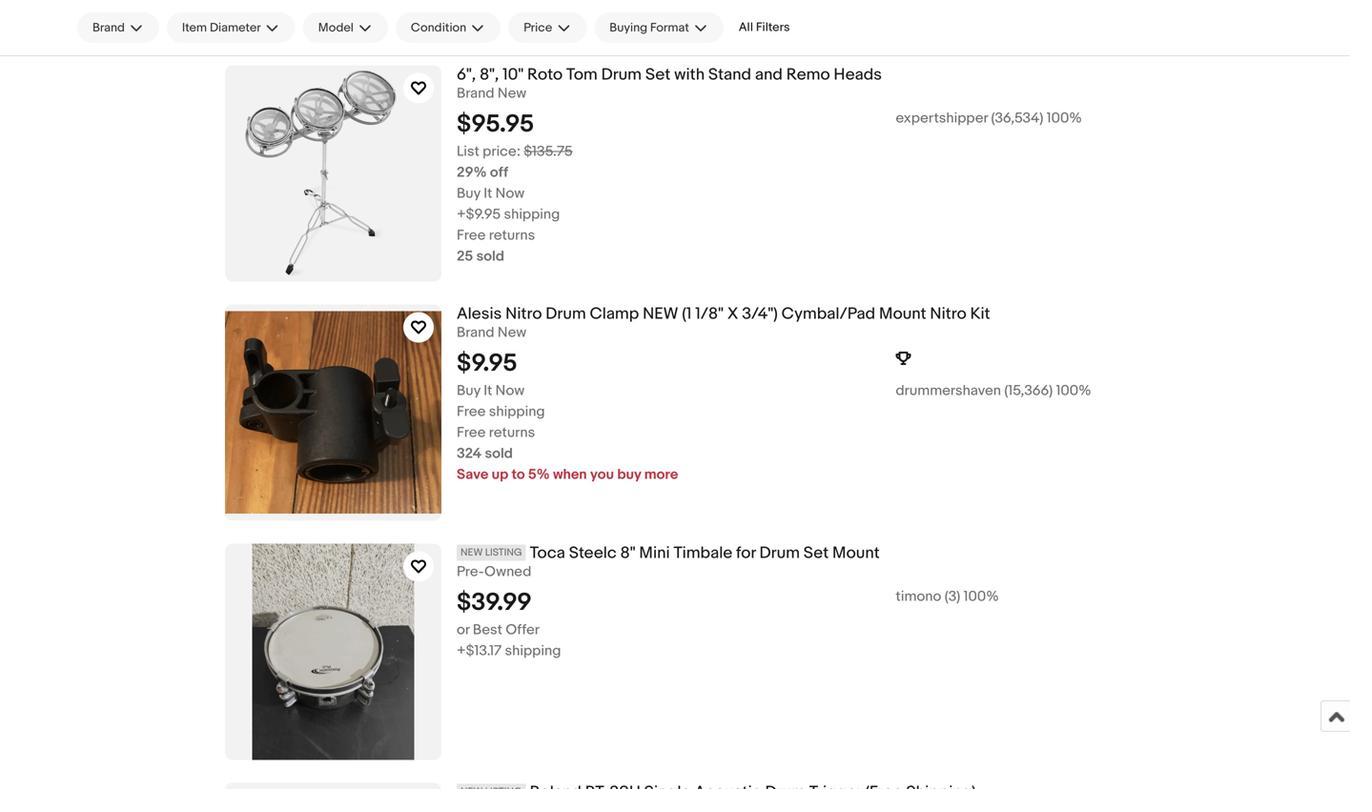 Task type: locate. For each thing, give the bounding box(es) containing it.
brand left 'item' on the left top of the page
[[93, 20, 125, 35]]

100% right (36,534)
[[1047, 110, 1083, 127]]

mini
[[640, 544, 670, 564]]

2 now from the top
[[496, 383, 525, 400]]

0 horizontal spatial set
[[646, 65, 671, 85]]

0 vertical spatial brand
[[93, 20, 125, 35]]

$95.95
[[457, 110, 534, 139]]

now down off
[[496, 185, 525, 202]]

timbale
[[674, 544, 733, 564]]

buy
[[457, 185, 481, 202], [457, 383, 481, 400]]

new down 10"
[[498, 85, 527, 102]]

returns inside $9.95 buy it now free shipping free returns 324 sold save up to 5% when you buy more
[[489, 425, 535, 442]]

set inside '6", 8", 10" roto tom drum set with stand and remo heads brand new'
[[646, 65, 671, 85]]

list
[[457, 143, 480, 160]]

shipping for $9.95
[[489, 404, 545, 421]]

off
[[490, 164, 509, 181]]

0 vertical spatial sold
[[477, 248, 505, 265]]

filters
[[756, 20, 790, 35]]

nitro left kit
[[931, 304, 967, 324]]

returns
[[489, 227, 535, 244], [489, 425, 535, 442]]

(36,534)
[[992, 110, 1044, 127]]

drum inside '6", 8", 10" roto tom drum set with stand and remo heads brand new'
[[602, 65, 642, 85]]

it inside $95.95 list price: $135.75 29% off buy it now +$9.95 shipping free returns 25 sold
[[484, 185, 493, 202]]

shipping
[[504, 206, 560, 223], [489, 404, 545, 421], [505, 643, 561, 660]]

$135.75
[[524, 143, 573, 160]]

sold
[[477, 248, 505, 265], [485, 446, 513, 463]]

6", 8", 10" roto tom drum set with stand and remo heads brand new
[[457, 65, 882, 102]]

0 vertical spatial returns
[[489, 227, 535, 244]]

stand
[[709, 65, 752, 85]]

free
[[457, 227, 486, 244], [457, 404, 486, 421], [457, 425, 486, 442]]

1 vertical spatial set
[[804, 544, 829, 564]]

remo
[[787, 65, 831, 85]]

1 vertical spatial returns
[[489, 425, 535, 442]]

1 vertical spatial sold
[[485, 446, 513, 463]]

$9.95 buy it now free shipping free returns 324 sold save up to 5% when you buy more
[[457, 349, 679, 484]]

buy down 29%
[[457, 185, 481, 202]]

shipping for $39.99
[[505, 643, 561, 660]]

buy
[[618, 467, 642, 484]]

0 vertical spatial set
[[646, 65, 671, 85]]

kit
[[971, 304, 991, 324]]

save
[[457, 467, 489, 484]]

1 now from the top
[[496, 185, 525, 202]]

100%
[[1047, 110, 1083, 127], [1057, 383, 1092, 400], [964, 589, 1000, 606]]

expertshipper
[[896, 110, 989, 127]]

now down $9.95
[[496, 383, 525, 400]]

brand inside brand dropdown button
[[93, 20, 125, 35]]

2 vertical spatial brand
[[457, 325, 495, 342]]

it down $9.95
[[484, 383, 493, 400]]

new down alesis at top left
[[498, 325, 527, 342]]

alesis nitro drum clamp new (1 1/8" x 3/4") cymbal/pad mount nitro kit brand new
[[457, 304, 991, 342]]

1 vertical spatial it
[[484, 383, 493, 400]]

it
[[484, 185, 493, 202], [484, 383, 493, 400]]

sold up "up"
[[485, 446, 513, 463]]

new
[[498, 85, 527, 102], [498, 325, 527, 342], [461, 547, 483, 559]]

100% right (3)
[[964, 589, 1000, 606]]

more
[[645, 467, 679, 484]]

2 vertical spatial drum
[[760, 544, 800, 564]]

$39.99 or best offer +$13.17 shipping
[[457, 589, 561, 660]]

0 vertical spatial drum
[[602, 65, 642, 85]]

for
[[737, 544, 756, 564]]

2 buy from the top
[[457, 383, 481, 400]]

100% for $9.95
[[1057, 383, 1092, 400]]

0 horizontal spatial drum
[[546, 304, 586, 324]]

1 free from the top
[[457, 227, 486, 244]]

when
[[553, 467, 587, 484]]

1 horizontal spatial drum
[[602, 65, 642, 85]]

2 it from the top
[[484, 383, 493, 400]]

new up the pre-
[[461, 547, 483, 559]]

nitro
[[506, 304, 542, 324], [931, 304, 967, 324]]

buying format button
[[595, 12, 724, 43]]

alesis nitro drum clamp new (1 1/8" x 3/4") cymbal/pad mount nitro kit image
[[225, 305, 442, 521]]

condition
[[411, 20, 467, 35]]

shipping inside $39.99 or best offer +$13.17 shipping
[[505, 643, 561, 660]]

0 vertical spatial mount
[[880, 304, 927, 324]]

timono (3) 100%
[[896, 589, 1000, 606]]

shipping inside $95.95 list price: $135.75 29% off buy it now +$9.95 shipping free returns 25 sold
[[504, 206, 560, 223]]

2 free from the top
[[457, 404, 486, 421]]

shipping inside $9.95 buy it now free shipping free returns 324 sold save up to 5% when you buy more
[[489, 404, 545, 421]]

shipping down $9.95
[[489, 404, 545, 421]]

you
[[591, 467, 614, 484]]

0 horizontal spatial nitro
[[506, 304, 542, 324]]

toca
[[530, 544, 566, 564]]

1 vertical spatial shipping
[[489, 404, 545, 421]]

item diameter button
[[167, 12, 295, 43]]

nitro right alesis at top left
[[506, 304, 542, 324]]

mount
[[880, 304, 927, 324], [833, 544, 880, 564]]

1 vertical spatial mount
[[833, 544, 880, 564]]

set left with
[[646, 65, 671, 85]]

1 vertical spatial now
[[496, 383, 525, 400]]

2 vertical spatial new
[[461, 547, 483, 559]]

mount inside new listing toca steelc 8" mini timbale for drum set mount pre-owned
[[833, 544, 880, 564]]

returns up to
[[489, 425, 535, 442]]

5%
[[528, 467, 550, 484]]

0 vertical spatial free
[[457, 227, 486, 244]]

brand down 6",
[[457, 85, 495, 102]]

1 vertical spatial brand
[[457, 85, 495, 102]]

2 vertical spatial shipping
[[505, 643, 561, 660]]

drum right for
[[760, 544, 800, 564]]

1 it from the top
[[484, 185, 493, 202]]

25
[[457, 248, 473, 265]]

100% for $95.95
[[1047, 110, 1083, 127]]

1 horizontal spatial nitro
[[931, 304, 967, 324]]

sold inside $95.95 list price: $135.75 29% off buy it now +$9.95 shipping free returns 25 sold
[[477, 248, 505, 265]]

1 vertical spatial drum
[[546, 304, 586, 324]]

sold right 25
[[477, 248, 505, 265]]

brand down alesis at top left
[[457, 325, 495, 342]]

0 vertical spatial it
[[484, 185, 493, 202]]

2 horizontal spatial drum
[[760, 544, 800, 564]]

1 vertical spatial new
[[498, 325, 527, 342]]

all filters
[[739, 20, 790, 35]]

shipping right +$9.95
[[504, 206, 560, 223]]

it up +$9.95
[[484, 185, 493, 202]]

brand
[[93, 20, 125, 35], [457, 85, 495, 102], [457, 325, 495, 342]]

price button
[[509, 12, 587, 43]]

1 vertical spatial free
[[457, 404, 486, 421]]

now
[[496, 185, 525, 202], [496, 383, 525, 400]]

set
[[646, 65, 671, 85], [804, 544, 829, 564]]

1 vertical spatial 100%
[[1057, 383, 1092, 400]]

mount for $9.95
[[880, 304, 927, 324]]

0 vertical spatial new
[[498, 85, 527, 102]]

set right for
[[804, 544, 829, 564]]

1 returns from the top
[[489, 227, 535, 244]]

0 vertical spatial shipping
[[504, 206, 560, 223]]

roto
[[528, 65, 563, 85]]

drum left clamp
[[546, 304, 586, 324]]

1 buy from the top
[[457, 185, 481, 202]]

0 vertical spatial buy
[[457, 185, 481, 202]]

toca steelc 8" mini timbale for drum set mount image
[[225, 544, 442, 761]]

drum inside "alesis nitro drum clamp new (1 1/8" x 3/4") cymbal/pad mount nitro kit brand new"
[[546, 304, 586, 324]]

1/8"
[[696, 304, 724, 324]]

drum
[[602, 65, 642, 85], [546, 304, 586, 324], [760, 544, 800, 564]]

buy down $9.95
[[457, 383, 481, 400]]

brand button
[[77, 12, 159, 43]]

100% right (15,366)
[[1057, 383, 1092, 400]]

condition button
[[396, 12, 501, 43]]

drum right tom
[[602, 65, 642, 85]]

1 vertical spatial buy
[[457, 383, 481, 400]]

0 vertical spatial 100%
[[1047, 110, 1083, 127]]

returns down +$9.95
[[489, 227, 535, 244]]

2 returns from the top
[[489, 425, 535, 442]]

6", 8", 10" roto tom drum set with stand and remo heads image
[[225, 65, 442, 282]]

item
[[182, 20, 207, 35]]

item diameter
[[182, 20, 261, 35]]

1 horizontal spatial set
[[804, 544, 829, 564]]

cymbal/pad
[[782, 304, 876, 324]]

new inside '6", 8", 10" roto tom drum set with stand and remo heads brand new'
[[498, 85, 527, 102]]

mount inside "alesis nitro drum clamp new (1 1/8" x 3/4") cymbal/pad mount nitro kit brand new"
[[880, 304, 927, 324]]

shipping down offer in the bottom of the page
[[505, 643, 561, 660]]

1 nitro from the left
[[506, 304, 542, 324]]

clamp
[[590, 304, 639, 324]]

brand inside "alesis nitro drum clamp new (1 1/8" x 3/4") cymbal/pad mount nitro kit brand new"
[[457, 325, 495, 342]]

2 vertical spatial free
[[457, 425, 486, 442]]

0 vertical spatial now
[[496, 185, 525, 202]]

up
[[492, 467, 509, 484]]



Task type: vqa. For each thing, say whether or not it's contained in the screenshot.
6,759 RESULTS
no



Task type: describe. For each thing, give the bounding box(es) containing it.
324
[[457, 446, 482, 463]]

new inside new listing toca steelc 8" mini timbale for drum set mount pre-owned
[[461, 547, 483, 559]]

set inside new listing toca steelc 8" mini timbale for drum set mount pre-owned
[[804, 544, 829, 564]]

format
[[651, 20, 690, 35]]

8"
[[621, 544, 636, 564]]

top rated plus image
[[896, 351, 912, 366]]

tom
[[567, 65, 598, 85]]

3/4")
[[742, 304, 778, 324]]

to
[[512, 467, 525, 484]]

and
[[755, 65, 783, 85]]

6", 8", 10" roto tom drum set with stand and remo heads link
[[457, 65, 1336, 85]]

returns inside $95.95 list price: $135.75 29% off buy it now +$9.95 shipping free returns 25 sold
[[489, 227, 535, 244]]

29%
[[457, 164, 487, 181]]

price
[[524, 20, 553, 35]]

with
[[675, 65, 705, 85]]

alesis nitro drum clamp new (1 1/8" x 3/4") cymbal/pad mount nitro kit link
[[457, 304, 1336, 325]]

new inside "alesis nitro drum clamp new (1 1/8" x 3/4") cymbal/pad mount nitro kit brand new"
[[498, 325, 527, 342]]

buying format
[[610, 20, 690, 35]]

$95.95 list price: $135.75 29% off buy it now +$9.95 shipping free returns 25 sold
[[457, 110, 573, 265]]

steelc
[[569, 544, 617, 564]]

heads
[[834, 65, 882, 85]]

pre-
[[457, 564, 485, 581]]

drummershaven (15,366) 100%
[[896, 383, 1092, 400]]

model button
[[303, 12, 388, 43]]

buying
[[610, 20, 648, 35]]

owned
[[485, 564, 532, 581]]

new
[[643, 304, 679, 324]]

model
[[318, 20, 354, 35]]

buy inside $95.95 list price: $135.75 29% off buy it now +$9.95 shipping free returns 25 sold
[[457, 185, 481, 202]]

offer
[[506, 622, 540, 639]]

all
[[739, 20, 754, 35]]

diameter
[[210, 20, 261, 35]]

it inside $9.95 buy it now free shipping free returns 324 sold save up to 5% when you buy more
[[484, 383, 493, 400]]

(15,366)
[[1005, 383, 1053, 400]]

new listing toca steelc 8" mini timbale for drum set mount pre-owned
[[457, 544, 880, 581]]

$9.95
[[457, 349, 518, 379]]

(1
[[682, 304, 692, 324]]

+$13.17
[[457, 643, 502, 660]]

x
[[728, 304, 739, 324]]

mount for $39.99
[[833, 544, 880, 564]]

10"
[[503, 65, 524, 85]]

free inside $95.95 list price: $135.75 29% off buy it now +$9.95 shipping free returns 25 sold
[[457, 227, 486, 244]]

8",
[[480, 65, 499, 85]]

brand inside '6", 8", 10" roto tom drum set with stand and remo heads brand new'
[[457, 85, 495, 102]]

(3)
[[945, 589, 961, 606]]

+$9.95
[[457, 206, 501, 223]]

now inside $95.95 list price: $135.75 29% off buy it now +$9.95 shipping free returns 25 sold
[[496, 185, 525, 202]]

price:
[[483, 143, 521, 160]]

$39.99
[[457, 589, 532, 618]]

2 vertical spatial 100%
[[964, 589, 1000, 606]]

sold inside $9.95 buy it now free shipping free returns 324 sold save up to 5% when you buy more
[[485, 446, 513, 463]]

2 nitro from the left
[[931, 304, 967, 324]]

buy inside $9.95 buy it now free shipping free returns 324 sold save up to 5% when you buy more
[[457, 383, 481, 400]]

timono
[[896, 589, 942, 606]]

drummershaven
[[896, 383, 1002, 400]]

alesis
[[457, 304, 502, 324]]

or
[[457, 622, 470, 639]]

3 free from the top
[[457, 425, 486, 442]]

expertshipper (36,534) 100%
[[896, 110, 1083, 127]]

drum inside new listing toca steelc 8" mini timbale for drum set mount pre-owned
[[760, 544, 800, 564]]

best
[[473, 622, 503, 639]]

now inside $9.95 buy it now free shipping free returns 324 sold save up to 5% when you buy more
[[496, 383, 525, 400]]

listing
[[485, 547, 522, 559]]

6",
[[457, 65, 476, 85]]

all filters button
[[732, 12, 798, 42]]



